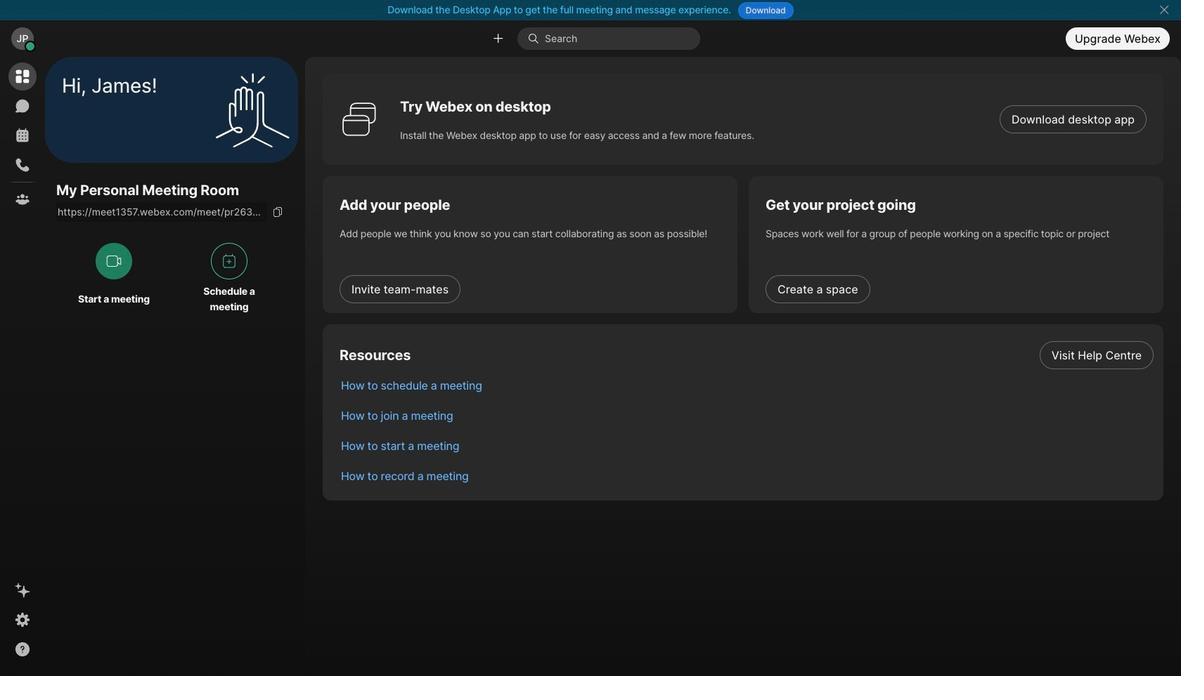 Task type: locate. For each thing, give the bounding box(es) containing it.
1 list item from the top
[[330, 340, 1163, 370]]

two hands high-fiving image
[[210, 68, 295, 152]]

cancel_16 image
[[1159, 4, 1170, 15]]

list item
[[330, 340, 1163, 370], [330, 370, 1163, 401], [330, 401, 1163, 431], [330, 431, 1163, 461], [330, 461, 1163, 491]]

navigation
[[0, 57, 45, 677]]

5 list item from the top
[[330, 461, 1163, 491]]

2 list item from the top
[[330, 370, 1163, 401]]

None text field
[[56, 203, 267, 222]]



Task type: vqa. For each thing, say whether or not it's contained in the screenshot.
Webex tab list at the top left of the page
yes



Task type: describe. For each thing, give the bounding box(es) containing it.
webex tab list
[[8, 63, 37, 214]]

3 list item from the top
[[330, 401, 1163, 431]]

4 list item from the top
[[330, 431, 1163, 461]]



